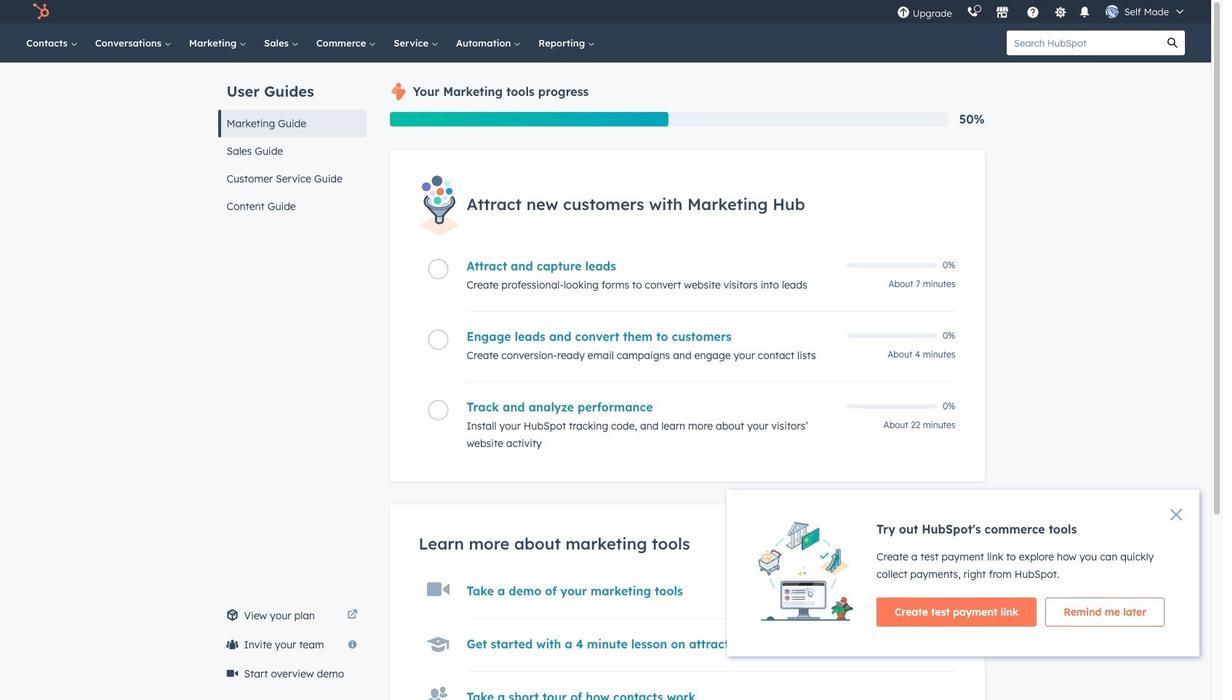 Task type: vqa. For each thing, say whether or not it's contained in the screenshot.
Ruby Anderson icon
yes



Task type: locate. For each thing, give the bounding box(es) containing it.
marketplaces image
[[996, 7, 1009, 20]]

Search HubSpot search field
[[1007, 31, 1161, 55]]

menu
[[890, 0, 1194, 23]]

progress bar
[[390, 112, 669, 127]]



Task type: describe. For each thing, give the bounding box(es) containing it.
close image
[[1171, 509, 1182, 521]]

link opens in a new window image
[[347, 611, 358, 621]]

link opens in a new window image
[[347, 608, 358, 625]]

ruby anderson image
[[1106, 5, 1119, 18]]

user guides element
[[218, 63, 366, 220]]



